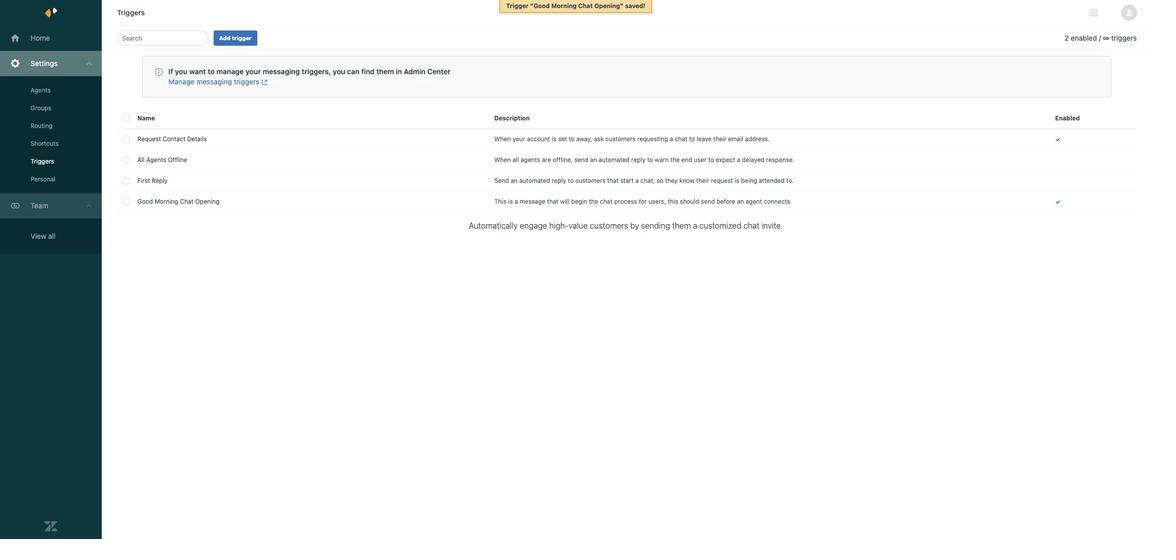 Task type: describe. For each thing, give the bounding box(es) containing it.
trigger "good morning chat opening" saved!
[[506, 2, 646, 10]]

expect
[[716, 156, 736, 164]]

0 vertical spatial agents
[[31, 87, 51, 94]]

1 vertical spatial triggers
[[31, 158, 54, 165]]

offline
[[168, 156, 187, 164]]

user
[[694, 156, 707, 164]]

1 vertical spatial the
[[589, 198, 599, 206]]

before
[[717, 198, 736, 206]]

0 vertical spatial customers
[[606, 135, 636, 143]]

1 horizontal spatial an
[[590, 156, 597, 164]]

start
[[621, 177, 634, 185]]

set
[[558, 135, 567, 143]]

settings
[[31, 59, 58, 68]]

offline,
[[553, 156, 573, 164]]

when for when your account is set to away, ask customers requesting a chat to leave their email address.
[[495, 135, 511, 143]]

2 you from the left
[[333, 67, 345, 76]]

admin
[[404, 67, 426, 76]]

agent
[[746, 198, 762, 206]]

good morning chat opening
[[137, 198, 220, 206]]

send an automated reply to customers that start a chat, so they know their request is being attended to.
[[495, 177, 794, 185]]

a right the expect
[[737, 156, 741, 164]]

ask
[[594, 135, 604, 143]]

trigger
[[506, 2, 529, 10]]

0 vertical spatial morning
[[552, 2, 577, 10]]

a down should
[[693, 221, 698, 230]]

reply
[[152, 177, 168, 185]]

request
[[137, 135, 161, 143]]

triggers,
[[302, 67, 331, 76]]

want
[[189, 67, 206, 76]]

request
[[711, 177, 733, 185]]

warn
[[655, 156, 669, 164]]

good
[[137, 198, 153, 206]]

2 enabled / ∞ triggers
[[1065, 34, 1137, 42]]

response.
[[767, 156, 795, 164]]

requesting
[[638, 135, 668, 143]]

request contact details
[[137, 135, 207, 143]]

add trigger
[[219, 35, 252, 41]]

address.
[[745, 135, 770, 143]]

when your account is set to away, ask customers requesting a chat to leave their email address.
[[495, 135, 770, 143]]

1 horizontal spatial them
[[673, 221, 691, 230]]

contact
[[163, 135, 185, 143]]

high-
[[550, 221, 569, 230]]

2
[[1065, 34, 1069, 42]]

manage
[[217, 67, 244, 76]]

to up will
[[568, 177, 574, 185]]

1 vertical spatial customers
[[576, 177, 606, 185]]

groups
[[31, 104, 51, 112]]

0 horizontal spatial send
[[575, 156, 589, 164]]

1 vertical spatial that
[[547, 198, 559, 206]]

when all agents are offline, send an automated reply to warn the end user to expect a delayed response.
[[495, 156, 795, 164]]

first
[[137, 177, 150, 185]]

details
[[187, 135, 207, 143]]

all agents offline
[[137, 156, 187, 164]]

will
[[560, 198, 570, 206]]

to left leave
[[689, 135, 695, 143]]

sending
[[641, 221, 670, 230]]

0 vertical spatial triggers
[[1112, 34, 1137, 42]]

if you want to manage your messaging triggers, you can find them in admin center
[[168, 67, 451, 76]]

delayed
[[742, 156, 765, 164]]

2 vertical spatial an
[[737, 198, 744, 206]]

add
[[219, 35, 231, 41]]

all
[[137, 156, 145, 164]]

∞
[[1103, 34, 1110, 42]]

0 horizontal spatial reply
[[552, 177, 566, 185]]

1 vertical spatial chat
[[180, 198, 194, 206]]

this is a message that will begin the chat process for users, this should send before an agent connects
[[495, 198, 791, 206]]

a right requesting
[[670, 135, 673, 143]]

0 vertical spatial chat
[[579, 2, 593, 10]]

home
[[31, 34, 50, 42]]

to right set
[[569, 135, 575, 143]]

add trigger button
[[214, 31, 257, 46]]

center
[[428, 67, 451, 76]]

description
[[495, 114, 530, 122]]

automatically engage high-value customers by sending them a customized chat invite.
[[469, 221, 783, 230]]

1 you from the left
[[175, 67, 187, 76]]

customized
[[700, 221, 742, 230]]

in
[[396, 67, 402, 76]]

saved!
[[625, 2, 646, 10]]

name
[[137, 114, 155, 122]]

/
[[1099, 34, 1102, 42]]

know
[[680, 177, 695, 185]]

automatically
[[469, 221, 518, 230]]



Task type: vqa. For each thing, say whether or not it's contained in the screenshot.
the top the Agents
yes



Task type: locate. For each thing, give the bounding box(es) containing it.
customers right ask
[[606, 135, 636, 143]]

their
[[714, 135, 727, 143], [697, 177, 710, 185]]

1 vertical spatial reply
[[552, 177, 566, 185]]

2 vertical spatial chat
[[744, 221, 760, 230]]

is
[[552, 135, 557, 143], [735, 177, 740, 185], [508, 198, 513, 206]]

can
[[347, 67, 360, 76]]

0 vertical spatial that
[[608, 177, 619, 185]]

0 horizontal spatial triggers
[[31, 158, 54, 165]]

customers up 'begin'
[[576, 177, 606, 185]]

a
[[670, 135, 673, 143], [737, 156, 741, 164], [636, 177, 639, 185], [515, 198, 518, 206], [693, 221, 698, 230]]

all for view
[[48, 232, 56, 241]]

2 vertical spatial customers
[[590, 221, 629, 230]]

morning right "good
[[552, 2, 577, 10]]

they
[[665, 177, 678, 185]]

email
[[728, 135, 744, 143]]

1 horizontal spatial you
[[333, 67, 345, 76]]

chat left the opening
[[180, 198, 194, 206]]

1 vertical spatial all
[[48, 232, 56, 241]]

the right 'begin'
[[589, 198, 599, 206]]

1 horizontal spatial your
[[513, 135, 525, 143]]

when up send
[[495, 156, 511, 164]]

0 vertical spatial an
[[590, 156, 597, 164]]

a right start on the right top of the page
[[636, 177, 639, 185]]

should
[[680, 198, 700, 206]]

by
[[631, 221, 639, 230]]

reply
[[632, 156, 646, 164], [552, 177, 566, 185]]

enabled
[[1056, 114, 1080, 122]]

1 vertical spatial messaging
[[197, 77, 232, 86]]

1 horizontal spatial triggers
[[1112, 34, 1137, 42]]

opening
[[195, 198, 220, 206]]

users,
[[649, 198, 666, 206]]

being
[[741, 177, 757, 185]]

0 vertical spatial when
[[495, 135, 511, 143]]

1 horizontal spatial is
[[552, 135, 557, 143]]

engage
[[520, 221, 547, 230]]

0 vertical spatial messaging
[[263, 67, 300, 76]]

team
[[31, 202, 48, 210]]

send left before
[[701, 198, 715, 206]]

triggers down manage
[[234, 77, 260, 86]]

message
[[520, 198, 546, 206]]

1 horizontal spatial their
[[714, 135, 727, 143]]

so
[[657, 177, 664, 185]]

when
[[495, 135, 511, 143], [495, 156, 511, 164]]

1 horizontal spatial chat
[[675, 135, 688, 143]]

1 horizontal spatial automated
[[599, 156, 630, 164]]

personal
[[31, 176, 55, 183]]

leave
[[697, 135, 712, 143]]

your left account
[[513, 135, 525, 143]]

you up manage
[[175, 67, 187, 76]]

1 vertical spatial agents
[[146, 156, 166, 164]]

is left the "being"
[[735, 177, 740, 185]]

agents right all
[[146, 156, 166, 164]]

0 vertical spatial send
[[575, 156, 589, 164]]

invite.
[[762, 221, 783, 230]]

value
[[569, 221, 588, 230]]

chat up end
[[675, 135, 688, 143]]

you left the can
[[333, 67, 345, 76]]

your
[[246, 67, 261, 76], [513, 135, 525, 143]]

when down "description"
[[495, 135, 511, 143]]

all for when
[[513, 156, 519, 164]]

0 horizontal spatial your
[[246, 67, 261, 76]]

manage messaging triggers
[[168, 77, 260, 86]]

triggers
[[117, 8, 145, 17], [31, 158, 54, 165]]

agents up groups
[[31, 87, 51, 94]]

0 horizontal spatial that
[[547, 198, 559, 206]]

0 vertical spatial is
[[552, 135, 557, 143]]

the
[[671, 156, 680, 164], [589, 198, 599, 206]]

2 horizontal spatial an
[[737, 198, 744, 206]]

chat
[[675, 135, 688, 143], [600, 198, 613, 206], [744, 221, 760, 230]]

to left warn
[[648, 156, 653, 164]]

an left agent
[[737, 198, 744, 206]]

a right this
[[515, 198, 518, 206]]

2 when from the top
[[495, 156, 511, 164]]

connects
[[764, 198, 791, 206]]

to
[[208, 67, 215, 76], [569, 135, 575, 143], [689, 135, 695, 143], [648, 156, 653, 164], [709, 156, 714, 164], [568, 177, 574, 185]]

morning
[[552, 2, 577, 10], [155, 198, 178, 206]]

that left will
[[547, 198, 559, 206]]

2 horizontal spatial is
[[735, 177, 740, 185]]

is right this
[[508, 198, 513, 206]]

1 vertical spatial is
[[735, 177, 740, 185]]

send
[[495, 177, 509, 185]]

reply down offline, at the left top
[[552, 177, 566, 185]]

to right user
[[709, 156, 714, 164]]

1 horizontal spatial reply
[[632, 156, 646, 164]]

customers
[[606, 135, 636, 143], [576, 177, 606, 185], [590, 221, 629, 230]]

chat,
[[641, 177, 655, 185]]

0 vertical spatial reply
[[632, 156, 646, 164]]

1 vertical spatial them
[[673, 221, 691, 230]]

0 horizontal spatial automated
[[520, 177, 550, 185]]

1 horizontal spatial messaging
[[263, 67, 300, 76]]

shortcuts
[[31, 140, 59, 148]]

triggers
[[1112, 34, 1137, 42], [234, 77, 260, 86]]

if
[[168, 67, 173, 76]]

send right offline, at the left top
[[575, 156, 589, 164]]

their right know
[[697, 177, 710, 185]]

find
[[361, 67, 375, 76]]

account
[[527, 135, 550, 143]]

"good
[[530, 2, 550, 10]]

manage messaging triggers link
[[168, 77, 267, 86]]

messaging
[[263, 67, 300, 76], [197, 77, 232, 86]]

1 vertical spatial when
[[495, 156, 511, 164]]

when for when all agents are offline, send an automated reply to warn the end user to expect a delayed response.
[[495, 156, 511, 164]]

process
[[615, 198, 637, 206]]

morning right good
[[155, 198, 178, 206]]

the left end
[[671, 156, 680, 164]]

for
[[639, 198, 647, 206]]

to.
[[787, 177, 794, 185]]

is left set
[[552, 135, 557, 143]]

them left in
[[377, 67, 394, 76]]

2 horizontal spatial chat
[[744, 221, 760, 230]]

that
[[608, 177, 619, 185], [547, 198, 559, 206]]

chat left opening"
[[579, 2, 593, 10]]

trigger
[[232, 35, 252, 41]]

reply up send an automated reply to customers that start a chat, so they know their request is being attended to.
[[632, 156, 646, 164]]

0 vertical spatial triggers
[[117, 8, 145, 17]]

0 vertical spatial all
[[513, 156, 519, 164]]

0 horizontal spatial their
[[697, 177, 710, 185]]

automated up message
[[520, 177, 550, 185]]

0 horizontal spatial all
[[48, 232, 56, 241]]

0 horizontal spatial is
[[508, 198, 513, 206]]

1 horizontal spatial the
[[671, 156, 680, 164]]

opening"
[[595, 2, 624, 10]]

0 horizontal spatial agents
[[31, 87, 51, 94]]

automated
[[599, 156, 630, 164], [520, 177, 550, 185]]

1 vertical spatial chat
[[600, 198, 613, 206]]

1 horizontal spatial triggers
[[117, 8, 145, 17]]

1 vertical spatial send
[[701, 198, 715, 206]]

0 horizontal spatial triggers
[[234, 77, 260, 86]]

begin
[[571, 198, 588, 206]]

away,
[[577, 135, 592, 143]]

agents
[[31, 87, 51, 94], [146, 156, 166, 164]]

0 vertical spatial your
[[246, 67, 261, 76]]

Search text field
[[122, 32, 201, 44]]

enabled
[[1071, 34, 1098, 42]]

chat left process
[[600, 198, 613, 206]]

1 horizontal spatial chat
[[579, 2, 593, 10]]

1 vertical spatial an
[[511, 177, 518, 185]]

0 vertical spatial automated
[[599, 156, 630, 164]]

1 horizontal spatial that
[[608, 177, 619, 185]]

1 horizontal spatial all
[[513, 156, 519, 164]]

triggers right ∞
[[1112, 34, 1137, 42]]

manage
[[168, 77, 195, 86]]

0 vertical spatial their
[[714, 135, 727, 143]]

1 vertical spatial their
[[697, 177, 710, 185]]

routing
[[31, 122, 53, 130]]

an down ask
[[590, 156, 597, 164]]

automated up start on the right top of the page
[[599, 156, 630, 164]]

0 vertical spatial them
[[377, 67, 394, 76]]

that left start on the right top of the page
[[608, 177, 619, 185]]

messaging left 'triggers,'
[[263, 67, 300, 76]]

2 vertical spatial is
[[508, 198, 513, 206]]

0 horizontal spatial the
[[589, 198, 599, 206]]

1 when from the top
[[495, 135, 511, 143]]

0 horizontal spatial messaging
[[197, 77, 232, 86]]

1 horizontal spatial agents
[[146, 156, 166, 164]]

1 vertical spatial triggers
[[234, 77, 260, 86]]

all left agents
[[513, 156, 519, 164]]

chat left invite.
[[744, 221, 760, 230]]

0 horizontal spatial morning
[[155, 198, 178, 206]]

agents
[[521, 156, 540, 164]]

you
[[175, 67, 187, 76], [333, 67, 345, 76]]

0 horizontal spatial an
[[511, 177, 518, 185]]

1 vertical spatial automated
[[520, 177, 550, 185]]

them down should
[[673, 221, 691, 230]]

0 horizontal spatial them
[[377, 67, 394, 76]]

triggers up personal
[[31, 158, 54, 165]]

first reply
[[137, 177, 168, 185]]

1 horizontal spatial send
[[701, 198, 715, 206]]

end
[[682, 156, 693, 164]]

1 horizontal spatial morning
[[552, 2, 577, 10]]

triggers up search text field
[[117, 8, 145, 17]]

0 horizontal spatial you
[[175, 67, 187, 76]]

view all
[[31, 232, 56, 241]]

an right send
[[511, 177, 518, 185]]

0 vertical spatial chat
[[675, 135, 688, 143]]

0 horizontal spatial chat
[[600, 198, 613, 206]]

their right leave
[[714, 135, 727, 143]]

1 vertical spatial morning
[[155, 198, 178, 206]]

view
[[31, 232, 46, 241]]

0 horizontal spatial chat
[[180, 198, 194, 206]]

customers left the by
[[590, 221, 629, 230]]

zendesk products image
[[1091, 9, 1098, 16]]

your right manage
[[246, 67, 261, 76]]

0 vertical spatial the
[[671, 156, 680, 164]]

all
[[513, 156, 519, 164], [48, 232, 56, 241]]

this
[[495, 198, 507, 206]]

to up the 'manage messaging triggers'
[[208, 67, 215, 76]]

messaging down manage
[[197, 77, 232, 86]]

attended
[[759, 177, 785, 185]]

this
[[668, 198, 679, 206]]

1 vertical spatial your
[[513, 135, 525, 143]]

an
[[590, 156, 597, 164], [511, 177, 518, 185], [737, 198, 744, 206]]

all right view
[[48, 232, 56, 241]]



